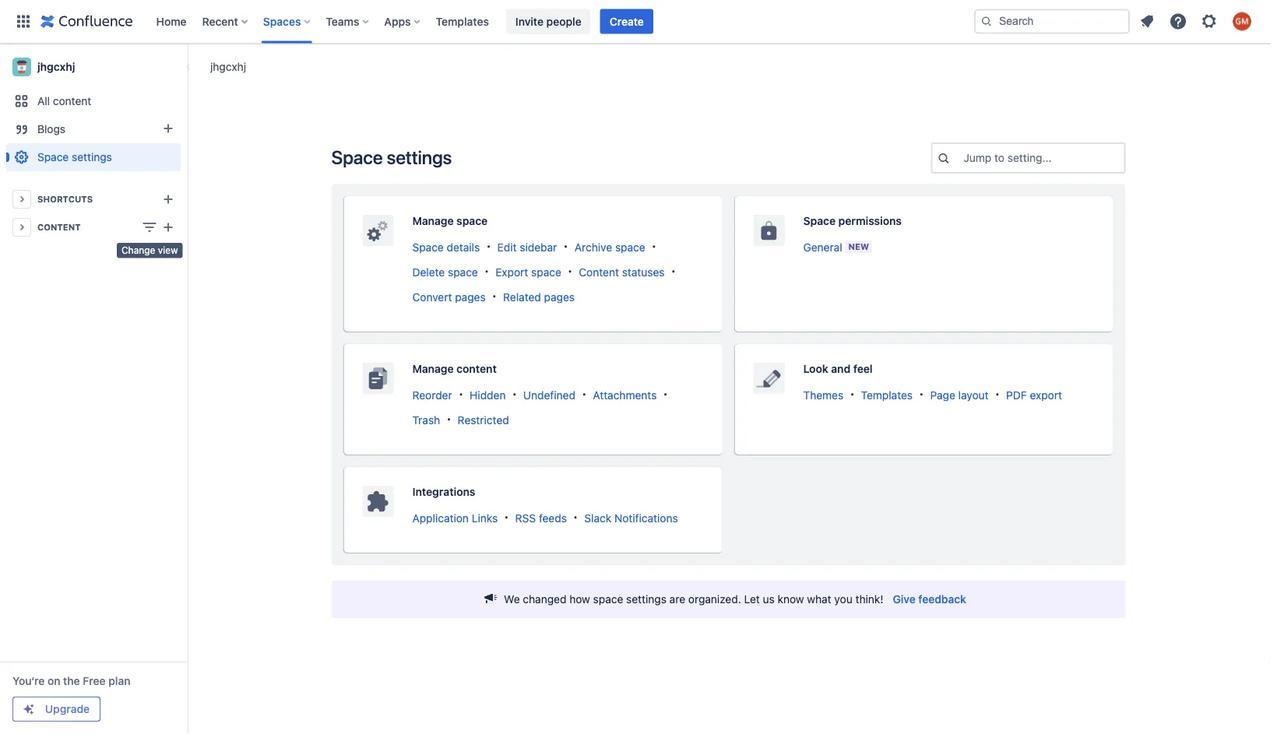 Task type: describe. For each thing, give the bounding box(es) containing it.
export
[[1031, 389, 1063, 402]]

space for archive space
[[616, 241, 646, 254]]

content button
[[6, 214, 181, 242]]

are
[[670, 593, 686, 606]]

related pages link
[[504, 291, 575, 303]]

reorder
[[413, 389, 453, 402]]

space for export space
[[532, 266, 562, 278]]

slack notifications link
[[585, 512, 678, 525]]

rss feeds
[[516, 512, 567, 525]]

the
[[63, 675, 80, 688]]

export space link
[[496, 266, 562, 278]]

pdf export link
[[1007, 389, 1063, 402]]

manage space
[[413, 215, 488, 228]]

slack
[[585, 512, 612, 525]]

attachments link
[[593, 389, 657, 402]]

appswitcher icon image
[[14, 12, 33, 31]]

let
[[745, 593, 760, 606]]

jump
[[964, 152, 992, 164]]

manage content
[[413, 363, 497, 376]]

all content
[[37, 95, 91, 108]]

change view
[[122, 245, 178, 256]]

feedback
[[919, 593, 967, 606]]

pdf
[[1007, 389, 1028, 402]]

space settings link
[[6, 143, 181, 171]]

spaces
[[263, 15, 301, 28]]

setting...
[[1008, 152, 1052, 164]]

settings inside space element
[[72, 151, 112, 164]]

create
[[610, 15, 644, 28]]

how
[[570, 593, 591, 606]]

content for content statuses
[[579, 266, 619, 278]]

general
[[804, 241, 843, 254]]

space details link
[[413, 241, 480, 254]]

attachments
[[593, 389, 657, 402]]

page layout
[[931, 389, 989, 402]]

delete
[[413, 266, 445, 278]]

feel
[[854, 363, 873, 376]]

hidden link
[[470, 389, 506, 402]]

undefined
[[524, 389, 576, 402]]

invite people button
[[506, 9, 591, 34]]

archive
[[575, 241, 613, 254]]

content statuses link
[[579, 266, 665, 278]]

and
[[832, 363, 851, 376]]

related pages
[[504, 291, 575, 303]]

plan
[[109, 675, 131, 688]]

give feedback button
[[884, 588, 976, 613]]

hidden
[[470, 389, 506, 402]]

convert pages
[[413, 291, 486, 303]]

1 horizontal spatial jhgcxhj link
[[210, 59, 246, 74]]

look
[[804, 363, 829, 376]]

reorder link
[[413, 389, 453, 402]]

blogs link
[[6, 115, 181, 143]]

Search settings text field
[[964, 150, 967, 166]]

all
[[37, 95, 50, 108]]

search image
[[981, 15, 994, 28]]

manage for manage content
[[413, 363, 454, 376]]

delete space link
[[413, 266, 478, 278]]

premium image
[[23, 704, 35, 716]]

1 vertical spatial templates link
[[862, 389, 913, 402]]

undefined link
[[524, 389, 576, 402]]

feeds
[[539, 512, 567, 525]]

invite people
[[516, 15, 582, 28]]

space element
[[0, 44, 187, 735]]

you're on the free plan
[[12, 675, 131, 688]]

general link
[[804, 241, 843, 254]]

integrations
[[413, 486, 476, 499]]

pages for convert pages
[[455, 291, 486, 303]]

Search field
[[975, 9, 1131, 34]]

convert
[[413, 291, 452, 303]]

space permissions
[[804, 215, 902, 228]]

teams
[[326, 15, 360, 28]]

add shortcut image
[[159, 190, 178, 209]]

recent
[[202, 15, 238, 28]]

all content link
[[6, 87, 181, 115]]

layout
[[959, 389, 989, 402]]

pages for related pages
[[544, 291, 575, 303]]

sidebar
[[520, 241, 557, 254]]

create a blog image
[[159, 119, 178, 138]]

on
[[48, 675, 60, 688]]

page
[[931, 389, 956, 402]]

spaces button
[[259, 9, 317, 34]]

restricted
[[458, 414, 509, 427]]

space details
[[413, 241, 480, 254]]

invite
[[516, 15, 544, 28]]

general new
[[804, 241, 870, 254]]

your profile and preferences image
[[1234, 12, 1252, 31]]

content for all content
[[53, 95, 91, 108]]



Task type: vqa. For each thing, say whether or not it's contained in the screenshot.
Following
no



Task type: locate. For each thing, give the bounding box(es) containing it.
space for delete space
[[448, 266, 478, 278]]

1 horizontal spatial content
[[457, 363, 497, 376]]

trash link
[[413, 414, 440, 427]]

0 horizontal spatial pages
[[455, 291, 486, 303]]

0 horizontal spatial content
[[53, 95, 91, 108]]

organized.
[[689, 593, 742, 606]]

manage for manage space
[[413, 215, 454, 228]]

we changed how space settings are organized. let us know what you think!
[[504, 593, 884, 606]]

slack notifications
[[585, 512, 678, 525]]

templates right "apps" popup button
[[436, 15, 489, 28]]

jhgcxhj inside space element
[[37, 60, 75, 73]]

1 horizontal spatial pages
[[544, 291, 575, 303]]

blogs
[[37, 123, 66, 136]]

changed
[[523, 593, 567, 606]]

space up 'related pages'
[[532, 266, 562, 278]]

pages
[[455, 291, 486, 303], [544, 291, 575, 303]]

edit sidebar
[[498, 241, 557, 254]]

restricted link
[[458, 414, 509, 427]]

settings icon image
[[1201, 12, 1220, 31]]

2 horizontal spatial settings
[[627, 593, 667, 606]]

1 vertical spatial content
[[457, 363, 497, 376]]

shortcuts button
[[6, 185, 181, 214]]

jhgcxhj link down recent popup button
[[210, 59, 246, 74]]

application links link
[[413, 512, 498, 525]]

details
[[447, 241, 480, 254]]

settings down blogs link
[[72, 151, 112, 164]]

statuses
[[622, 266, 665, 278]]

teams button
[[321, 9, 375, 34]]

templates link down feel
[[862, 389, 913, 402]]

archive space link
[[575, 241, 646, 254]]

content inside space element
[[53, 95, 91, 108]]

content statuses
[[579, 266, 665, 278]]

jhgcxhj link up the all content link
[[6, 51, 181, 83]]

templates link inside global element
[[431, 9, 494, 34]]

links
[[472, 512, 498, 525]]

0 vertical spatial manage
[[413, 215, 454, 228]]

permissions
[[839, 215, 902, 228]]

convert pages link
[[413, 291, 486, 303]]

we
[[504, 593, 520, 606]]

2 pages from the left
[[544, 291, 575, 303]]

page layout link
[[931, 389, 989, 402]]

templates inside global element
[[436, 15, 489, 28]]

pages right related
[[544, 291, 575, 303]]

1 jhgcxhj from the left
[[210, 60, 246, 73]]

banner containing home
[[0, 0, 1271, 44]]

global element
[[9, 0, 975, 43]]

2 manage from the top
[[413, 363, 454, 376]]

notification icon image
[[1139, 12, 1157, 31]]

0 horizontal spatial jhgcxhj
[[37, 60, 75, 73]]

look and feel
[[804, 363, 873, 376]]

content inside dropdown button
[[37, 222, 81, 233]]

people
[[547, 15, 582, 28]]

0 horizontal spatial templates
[[436, 15, 489, 28]]

related
[[504, 291, 541, 303]]

application
[[413, 512, 469, 525]]

apps button
[[380, 9, 427, 34]]

templates
[[436, 15, 489, 28], [862, 389, 913, 402]]

0 horizontal spatial content
[[37, 222, 81, 233]]

know
[[778, 593, 805, 606]]

help icon image
[[1170, 12, 1188, 31]]

1 manage from the top
[[413, 215, 454, 228]]

themes
[[804, 389, 844, 402]]

give
[[893, 593, 916, 606]]

pages down delete space link
[[455, 291, 486, 303]]

create a page image
[[159, 218, 178, 237]]

templates link right "apps" popup button
[[431, 9, 494, 34]]

space up details
[[457, 215, 488, 228]]

settings left are
[[627, 593, 667, 606]]

content right all
[[53, 95, 91, 108]]

0 horizontal spatial jhgcxhj link
[[6, 51, 181, 83]]

1 horizontal spatial space settings
[[332, 147, 452, 168]]

edit sidebar link
[[498, 241, 557, 254]]

jhgcxhj link
[[6, 51, 181, 83], [210, 59, 246, 74]]

confluence image
[[41, 12, 133, 31], [41, 12, 133, 31]]

give feedback
[[893, 593, 967, 606]]

jhgcxhj link inside space element
[[6, 51, 181, 83]]

space for manage space
[[457, 215, 488, 228]]

jhgcxhj down recent popup button
[[210, 60, 246, 73]]

content
[[53, 95, 91, 108], [457, 363, 497, 376]]

to
[[995, 152, 1005, 164]]

0 vertical spatial templates link
[[431, 9, 494, 34]]

manage
[[413, 215, 454, 228], [413, 363, 454, 376]]

rss
[[516, 512, 536, 525]]

space settings
[[332, 147, 452, 168], [37, 151, 112, 164]]

delete space
[[413, 266, 478, 278]]

application links
[[413, 512, 498, 525]]

export
[[496, 266, 529, 278]]

manage up space details link
[[413, 215, 454, 228]]

templates for templates link in the global element
[[436, 15, 489, 28]]

0 horizontal spatial templates link
[[431, 9, 494, 34]]

content
[[37, 222, 81, 233], [579, 266, 619, 278]]

home link
[[152, 9, 191, 34]]

1 horizontal spatial content
[[579, 266, 619, 278]]

1 horizontal spatial templates link
[[862, 389, 913, 402]]

1 vertical spatial manage
[[413, 363, 454, 376]]

themes link
[[804, 389, 844, 402]]

content down archive
[[579, 266, 619, 278]]

banner
[[0, 0, 1271, 44]]

content for content
[[37, 222, 81, 233]]

jhgcxhj up all content
[[37, 60, 75, 73]]

space right 'how'
[[594, 593, 624, 606]]

1 pages from the left
[[455, 291, 486, 303]]

0 horizontal spatial space settings
[[37, 151, 112, 164]]

content down shortcuts
[[37, 222, 81, 233]]

pdf export
[[1007, 389, 1063, 402]]

2 jhgcxhj from the left
[[37, 60, 75, 73]]

export space
[[496, 266, 562, 278]]

space up "content statuses" link on the top
[[616, 241, 646, 254]]

1 vertical spatial templates
[[862, 389, 913, 402]]

change
[[122, 245, 155, 256]]

space
[[332, 147, 383, 168], [37, 151, 69, 164], [804, 215, 836, 228], [413, 241, 444, 254]]

settings up manage space
[[387, 147, 452, 168]]

1 vertical spatial content
[[579, 266, 619, 278]]

trash
[[413, 414, 440, 427]]

create link
[[601, 9, 654, 34]]

space
[[457, 215, 488, 228], [616, 241, 646, 254], [448, 266, 478, 278], [532, 266, 562, 278], [594, 593, 624, 606]]

0 vertical spatial content
[[37, 222, 81, 233]]

what
[[808, 593, 832, 606]]

you're
[[12, 675, 45, 688]]

manage up reorder link
[[413, 363, 454, 376]]

content for manage content
[[457, 363, 497, 376]]

templates link
[[431, 9, 494, 34], [862, 389, 913, 402]]

0 vertical spatial content
[[53, 95, 91, 108]]

0 horizontal spatial settings
[[72, 151, 112, 164]]

0 vertical spatial templates
[[436, 15, 489, 28]]

upgrade
[[45, 703, 90, 716]]

archive space
[[575, 241, 646, 254]]

change view image
[[140, 218, 159, 237]]

templates for bottommost templates link
[[862, 389, 913, 402]]

1 horizontal spatial templates
[[862, 389, 913, 402]]

edit
[[498, 241, 517, 254]]

upgrade button
[[13, 698, 100, 722]]

you
[[835, 593, 853, 606]]

rss feeds link
[[516, 512, 567, 525]]

apps
[[384, 15, 411, 28]]

us
[[763, 593, 775, 606]]

content up hidden link
[[457, 363, 497, 376]]

templates down feel
[[862, 389, 913, 402]]

jump to setting...
[[964, 152, 1052, 164]]

space settings inside space element
[[37, 151, 112, 164]]

1 horizontal spatial settings
[[387, 147, 452, 168]]

new
[[849, 242, 870, 252]]

1 horizontal spatial jhgcxhj
[[210, 60, 246, 73]]

space down details
[[448, 266, 478, 278]]



